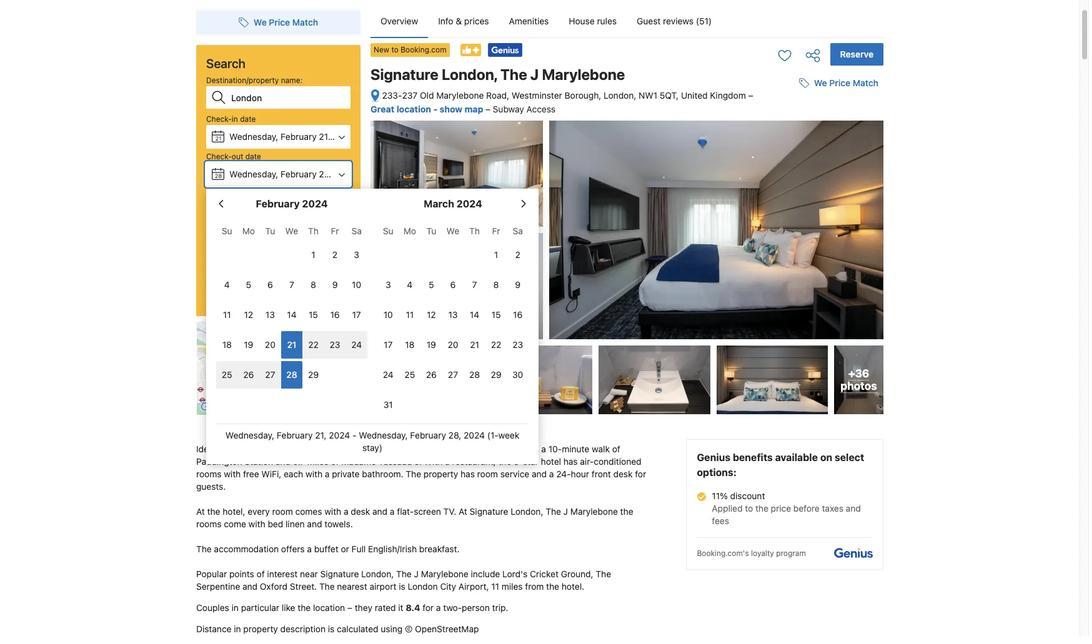 Task type: locate. For each thing, give the bounding box(es) containing it.
miles down lord's
[[502, 581, 523, 592]]

reviews inside good 51 reviews
[[820, 146, 846, 156]]

2 9 from the left
[[515, 279, 521, 290]]

discount
[[731, 491, 765, 501]]

with
[[424, 456, 443, 467]]

19 for 19 february 2024 checkbox
[[244, 339, 253, 350]]

0 horizontal spatial 20
[[265, 339, 276, 350]]

26 February 2024 checkbox
[[238, 361, 259, 389]]

it
[[848, 173, 853, 183]]

19 March 2024 checkbox
[[421, 331, 442, 359]]

2 18 from the left
[[405, 339, 415, 350]]

tu for february 2024
[[265, 226, 275, 236]]

paddington
[[196, 456, 242, 467]]

1 grid from the left
[[216, 219, 368, 389]]

screen
[[414, 506, 441, 517]]

2 fr from the left
[[492, 226, 500, 236]]

21 inside option
[[287, 339, 296, 350]]

1 horizontal spatial on
[[821, 452, 833, 463]]

wednesday, for wednesday, february 21, 2024 - wednesday, february 28, 2024 (1-week stay)
[[226, 430, 274, 441]]

wifi
[[748, 280, 766, 291]]

27 for 27 march 2024 checkbox
[[448, 369, 458, 380]]

1 vertical spatial miles
[[502, 581, 523, 592]]

2 right 1 option
[[515, 249, 521, 260]]

week
[[213, 189, 232, 199], [499, 430, 520, 441]]

in inside search section
[[232, 114, 238, 124]]

11% discount applied to the price before taxes and fees
[[712, 491, 861, 526]]

18 inside option
[[405, 339, 415, 350]]

11 inside ideally located in the center of london, signature london, the j marylebone is within a 10-minute walk of paddington station and 0.7 miles of madame tussaud's. with a restaurant, the 5-star hotel has air-conditioned rooms with free wifi, each with a private bathroom. the property has room service and a 24-hour front desk for guests. at the hotel, every room comes with a desk and a flat-screen tv. at signature london, the j marylebone the rooms come with bed linen and towels. the accommodation offers a buffet or full english/irish breakfast. popular points of interest near signature london, the j marylebone include lord's cricket ground, the serpentine and oxford street. the nearest airport is london city airport, 11 miles from the hotel.
[[492, 581, 499, 592]]

nw1
[[639, 90, 658, 101]]

miles
[[308, 456, 329, 467], [502, 581, 523, 592]]

29 for 29 checkbox
[[491, 369, 502, 380]]

1 horizontal spatial 19
[[427, 339, 436, 350]]

11 right 10 checkbox
[[406, 309, 414, 320]]

1 horizontal spatial property
[[424, 469, 458, 480]]

233-237 old marylebone road, westminster borough, london, nw1 5qt, united kingdom – great location - show map – subway access
[[371, 90, 754, 114]]

18 left 19 february 2024 checkbox
[[222, 339, 232, 350]]

su for march
[[383, 226, 394, 236]]

21, for wednesday, february 21, 2024
[[319, 131, 331, 142]]

21, inside wednesday, february 21, 2024 - wednesday, february 28, 2024 (1-week stay)
[[315, 430, 327, 441]]

of up oxford
[[257, 569, 265, 580]]

prices
[[464, 16, 489, 26]]

1 23 from the left
[[330, 339, 340, 350]]

a left flat-
[[390, 506, 395, 517]]

rooms up guests.
[[196, 469, 222, 480]]

2 25 from the left
[[405, 369, 415, 380]]

5 for 5 february 2024 checkbox
[[246, 279, 251, 290]]

map
[[465, 104, 483, 114], [289, 374, 307, 385]]

19 inside checkbox
[[244, 339, 253, 350]]

1 horizontal spatial reviews
[[820, 146, 846, 156]]

0 vertical spatial 24
[[351, 339, 362, 350]]

in up station
[[257, 444, 264, 455]]

to inside 11% discount applied to the price before taxes and fees
[[745, 503, 753, 514]]

located
[[225, 444, 255, 455]]

1 2 from the left
[[333, 249, 338, 260]]

16
[[330, 309, 340, 320], [513, 309, 523, 320]]

0 vertical spatial 3
[[354, 249, 359, 260]]

2 27 from the left
[[448, 369, 458, 380]]

19 February 2024 checkbox
[[238, 331, 259, 359]]

13 inside checkbox
[[266, 309, 275, 320]]

walk
[[592, 444, 610, 455]]

12 February 2024 checkbox
[[238, 301, 259, 329]]

2 19 from the left
[[427, 339, 436, 350]]

27 inside option
[[265, 369, 275, 380]]

2 for march 2024
[[515, 249, 521, 260]]

description
[[280, 624, 326, 635]]

1 26 from the left
[[243, 369, 254, 380]]

20 March 2024 checkbox
[[442, 331, 464, 359]]

26 for 26 option
[[243, 369, 254, 380]]

february
[[281, 131, 317, 142], [281, 169, 317, 179], [256, 198, 300, 209], [277, 430, 313, 441], [410, 430, 446, 441]]

& right homes
[[266, 237, 271, 246]]

28, inside wednesday, february 21, 2024 - wednesday, february 28, 2024 (1-week stay)
[[449, 430, 462, 441]]

1 29 from the left
[[308, 369, 319, 380]]

room up bed
[[272, 506, 293, 517]]

signature right tv.
[[470, 506, 509, 517]]

2 rooms from the top
[[196, 519, 222, 530]]

9 March 2024 checkbox
[[507, 271, 529, 299]]

30
[[513, 369, 523, 380]]

– left they
[[348, 603, 353, 613]]

1 vertical spatial kingdom
[[800, 246, 831, 256]]

price
[[269, 17, 290, 28], [830, 78, 851, 88]]

every
[[248, 506, 270, 517]]

19 inside option
[[427, 339, 436, 350]]

15
[[309, 309, 318, 320], [492, 309, 501, 320]]

or
[[828, 212, 835, 222], [341, 544, 349, 555]]

0 vertical spatial &
[[456, 16, 462, 26]]

17 inside checkbox
[[352, 309, 361, 320]]

12 inside option
[[427, 309, 436, 320]]

tu down march
[[427, 226, 436, 236]]

hour
[[571, 469, 590, 480]]

11 left 12 checkbox
[[223, 309, 231, 320]]

1 15 from the left
[[309, 309, 318, 320]]

of up "private"
[[331, 456, 339, 467]]

0 vertical spatial property
[[424, 469, 458, 480]]

1 vertical spatial hotel
[[541, 456, 561, 467]]

march 2024
[[424, 198, 482, 209]]

13 March 2024 checkbox
[[442, 301, 464, 329]]

and down points
[[243, 581, 258, 592]]

5 inside the 5 march 2024 checkbox
[[429, 279, 434, 290]]

2 horizontal spatial has
[[731, 182, 745, 192]]

27 February 2024 checkbox
[[259, 361, 281, 389]]

1 vertical spatial check-
[[206, 152, 232, 161]]

29 March 2024 checkbox
[[486, 361, 507, 389]]

1 vertical spatial price
[[830, 78, 851, 88]]

united right katy at the top right of the page
[[774, 246, 798, 256]]

1 7 from the left
[[289, 279, 294, 290]]

1 20 from the left
[[265, 339, 276, 350]]

1 horizontal spatial 4
[[407, 279, 413, 290]]

0 vertical spatial –
[[749, 90, 754, 101]]

we price match for the we price match dropdown button inside search section
[[254, 17, 318, 28]]

0 horizontal spatial su
[[222, 226, 232, 236]]

14 inside checkbox
[[287, 309, 297, 320]]

0 vertical spatial great
[[371, 104, 395, 114]]

guest reviews (51)
[[637, 16, 712, 26]]

28 March 2024 checkbox
[[464, 361, 486, 389]]

1 horizontal spatial kingdom
[[800, 246, 831, 256]]

for
[[799, 212, 809, 222], [635, 469, 647, 480], [423, 603, 434, 613]]

9 for 9 february 2024 checkbox
[[332, 279, 338, 290]]

25 cell
[[216, 359, 238, 389]]

24 for 24 option in the bottom left of the page
[[383, 369, 394, 380]]

1 vertical spatial location
[[313, 603, 345, 613]]

19 right 18 option
[[427, 339, 436, 350]]

0 horizontal spatial 14
[[287, 309, 297, 320]]

7 right 6 checkbox on the left of page
[[289, 279, 294, 290]]

0 vertical spatial room
[[477, 469, 498, 480]]

28, up restaurant,
[[449, 430, 462, 441]]

rated good element
[[726, 133, 846, 148]]

great location - show map button
[[371, 104, 486, 114]]

0 horizontal spatial 6
[[268, 279, 273, 290]]

2 mo from the left
[[404, 226, 416, 236]]

17 inside option
[[384, 339, 393, 350]]

6 February 2024 checkbox
[[259, 271, 281, 299]]

1 horizontal spatial hotel
[[755, 173, 774, 183]]

wednesday, for wednesday, february 28, 2024
[[229, 169, 278, 179]]

– up rated good element
[[749, 90, 754, 101]]

28 up 1-week stay
[[215, 173, 222, 179]]

1 horizontal spatial desk
[[614, 469, 633, 480]]

10 inside 10 checkbox
[[352, 279, 361, 290]]

1 27 from the left
[[265, 369, 275, 380]]

and left flat-
[[373, 506, 388, 517]]

1 9 from the left
[[332, 279, 338, 290]]

february up center
[[277, 430, 313, 441]]

26 cell
[[238, 359, 259, 389]]

0 vertical spatial 28,
[[319, 169, 332, 179]]

0 vertical spatial reviews
[[663, 16, 694, 26]]

20 February 2024 checkbox
[[259, 331, 281, 359]]

0 horizontal spatial we price match
[[254, 17, 318, 28]]

7 for "7 march 2024" checkbox
[[472, 279, 477, 290]]

0 vertical spatial map
[[465, 104, 483, 114]]

we
[[254, 17, 267, 28], [814, 78, 827, 88], [285, 226, 298, 236], [447, 226, 460, 236]]

29 inside 29 checkbox
[[491, 369, 502, 380]]

20 for 20 option
[[265, 339, 276, 350]]

london, up madame
[[321, 444, 353, 455]]

10 inside "scored 10" element
[[856, 280, 867, 291]]

21 inside checkbox
[[470, 339, 479, 350]]

1 13 from the left
[[266, 309, 275, 320]]

0 horizontal spatial 11
[[223, 309, 231, 320]]

1 March 2024 checkbox
[[486, 241, 507, 269]]

0 vertical spatial kingdom
[[710, 90, 746, 101]]

25 left 26 checkbox at the bottom left of page
[[405, 369, 415, 380]]

ground,
[[561, 569, 594, 580]]

0 vertical spatial -
[[434, 104, 438, 114]]

22 right 21 february 2024 option in the bottom left of the page
[[308, 339, 319, 350]]

miles right 0.7
[[308, 456, 329, 467]]

1 horizontal spatial 14
[[470, 309, 480, 320]]

serpentine
[[196, 581, 240, 592]]

2 6 from the left
[[450, 279, 456, 290]]

27 for 27 february 2024 option
[[265, 369, 275, 380]]

22 for 22 'option'
[[491, 339, 502, 350]]

28
[[215, 173, 222, 179], [287, 369, 297, 380], [469, 369, 480, 380]]

0 horizontal spatial 22
[[308, 339, 319, 350]]

1 horizontal spatial 1
[[494, 249, 498, 260]]

Where are you going? field
[[226, 86, 351, 109]]

grid for march
[[378, 219, 529, 419]]

18 for 18 option
[[405, 339, 415, 350]]

0 horizontal spatial or
[[341, 544, 349, 555]]

©
[[405, 624, 413, 635]]

12 left 13 february 2024 checkbox
[[244, 309, 253, 320]]

genius
[[697, 452, 731, 463]]

kingdom right 5qt,
[[710, 90, 746, 101]]

0 vertical spatial for
[[799, 212, 809, 222]]

7
[[289, 279, 294, 290], [472, 279, 477, 290]]

has
[[731, 182, 745, 192], [564, 456, 578, 467], [461, 469, 475, 480]]

is inside great hotel in a good location. it has just opened so everything is new and clean. staff were friendly and helpful. room was small (it's london!) but fine for one or just …
[[847, 182, 853, 192]]

with down every
[[249, 519, 265, 530]]

1 vertical spatial to
[[745, 503, 753, 514]]

london, inside 233-237 old marylebone road, westminster borough, london, nw1 5qt, united kingdom – great location - show map – subway access
[[604, 90, 637, 101]]

2 tu from the left
[[427, 226, 436, 236]]

on inside "genius benefits available on select options:"
[[821, 452, 833, 463]]

0 horizontal spatial map
[[289, 374, 307, 385]]

1 mo from the left
[[242, 226, 255, 236]]

1 vertical spatial for
[[635, 469, 647, 480]]

12 left 13 march 2024 option
[[427, 309, 436, 320]]

5 right 4 march 2024 option
[[429, 279, 434, 290]]

0 horizontal spatial 13
[[266, 309, 275, 320]]

match up name:
[[292, 17, 318, 28]]

trip.
[[492, 603, 508, 613]]

1 horizontal spatial &
[[456, 16, 462, 26]]

ideally located in the center of london, signature london, the j marylebone is within a 10-minute walk of paddington station and 0.7 miles of madame tussaud's. with a restaurant, the 5-star hotel has air-conditioned rooms with free wifi, each with a private bathroom. the property has room service and a 24-hour front desk for guests. at the hotel, every room comes with a desk and a flat-screen tv. at signature london, the j marylebone the rooms come with bed linen and towels. the accommodation offers a buffet or full english/irish breakfast. popular points of interest near signature london, the j marylebone include lord's cricket ground, the serpentine and oxford street. the nearest airport is london city airport, 11 miles from the hotel.
[[196, 444, 649, 592]]

0 horizontal spatial 21
[[215, 135, 222, 142]]

subway
[[493, 104, 524, 114]]

sa for february 2024
[[352, 226, 362, 236]]

check-out date
[[206, 152, 261, 161]]

17 for 17 march 2024 option
[[384, 339, 393, 350]]

1 horizontal spatial 21
[[287, 339, 296, 350]]

11 down 'include'
[[492, 581, 499, 592]]

1 fr from the left
[[331, 226, 339, 236]]

1 5 from the left
[[246, 279, 251, 290]]

1 horizontal spatial –
[[486, 104, 491, 114]]

marylebone up borough, in the right top of the page
[[542, 66, 625, 83]]

2 29 from the left
[[491, 369, 502, 380]]

1 horizontal spatial great
[[731, 173, 752, 183]]

2 13 from the left
[[448, 309, 458, 320]]

for right 8.4
[[423, 603, 434, 613]]

the up london
[[396, 569, 412, 580]]

0 horizontal spatial th
[[308, 226, 319, 236]]

8 inside checkbox
[[494, 279, 499, 290]]

united kingdom
[[774, 246, 831, 256]]

8 right the 7 option
[[311, 279, 316, 290]]

check-in date
[[206, 114, 256, 124]]

small
[[819, 202, 839, 212]]

check- for in
[[206, 114, 232, 124]]

12 inside checkbox
[[244, 309, 253, 320]]

& inside search section
[[266, 237, 271, 246]]

3 left 4 march 2024 option
[[386, 279, 391, 290]]

2 sa from the left
[[513, 226, 523, 236]]

0 vertical spatial location
[[397, 104, 431, 114]]

13 for 13 march 2024 option
[[448, 309, 458, 320]]

location inside 233-237 old marylebone road, westminster borough, london, nw1 5qt, united kingdom – great location - show map – subway access
[[397, 104, 431, 114]]

hotel up clean. at the right of the page
[[755, 173, 774, 183]]

show on map
[[251, 374, 307, 385]]

2 22 from the left
[[491, 339, 502, 350]]

8 for 8 checkbox
[[494, 279, 499, 290]]

0 horizontal spatial &
[[266, 237, 271, 246]]

7 right '6' option
[[472, 279, 477, 290]]

14 for 14 option
[[470, 309, 480, 320]]

6 right the 5 march 2024 checkbox
[[450, 279, 456, 290]]

2 right 1 february 2024 checkbox
[[333, 249, 338, 260]]

8 inside checkbox
[[311, 279, 316, 290]]

2 7 from the left
[[472, 279, 477, 290]]

21 right 20 option
[[287, 339, 296, 350]]

scored 7.7 element
[[851, 135, 871, 155]]

12 for 12 march 2024 option
[[427, 309, 436, 320]]

2 14 from the left
[[470, 309, 480, 320]]

2 inside option
[[333, 249, 338, 260]]

show on map button
[[196, 321, 362, 416], [241, 369, 317, 391]]

0 vertical spatial hotel
[[755, 173, 774, 183]]

10 for 10 checkbox
[[384, 309, 393, 320]]

0 horizontal spatial 4
[[224, 279, 230, 290]]

2 16 from the left
[[513, 309, 523, 320]]

0 horizontal spatial match
[[292, 17, 318, 28]]

room
[[477, 469, 498, 480], [272, 506, 293, 517]]

3 for 3 march 2024 checkbox
[[386, 279, 391, 290]]

21 cell
[[281, 329, 303, 359]]

21 for 21 march 2024 checkbox
[[470, 339, 479, 350]]

check-
[[206, 114, 232, 124], [206, 152, 232, 161]]

th for march 2024
[[470, 226, 480, 236]]

3 inside 3 march 2024 checkbox
[[386, 279, 391, 290]]

1 horizontal spatial 12
[[427, 309, 436, 320]]

loyalty
[[751, 549, 774, 558]]

mo
[[242, 226, 255, 236], [404, 226, 416, 236]]

3 March 2024 checkbox
[[378, 271, 399, 299]]

0 vertical spatial we price match
[[254, 17, 318, 28]]

1 16 from the left
[[330, 309, 340, 320]]

1 tu from the left
[[265, 226, 275, 236]]

28 inside cell
[[287, 369, 297, 380]]

1 25 from the left
[[222, 369, 232, 380]]

we price match inside search section
[[254, 17, 318, 28]]

new
[[731, 192, 747, 202]]

2 check- from the top
[[206, 152, 232, 161]]

1 vertical spatial search
[[263, 281, 294, 292]]

we price match button
[[234, 11, 323, 34], [794, 72, 884, 94]]

1 horizontal spatial fr
[[492, 226, 500, 236]]

14 inside option
[[470, 309, 480, 320]]

27 inside checkbox
[[448, 369, 458, 380]]

27 left 28 checkbox
[[265, 369, 275, 380]]

1 vertical spatial reviews
[[820, 146, 846, 156]]

4 left 5 february 2024 checkbox
[[224, 279, 230, 290]]

1 horizontal spatial we price match button
[[794, 72, 884, 94]]

breakfast.
[[419, 544, 460, 555]]

airport
[[370, 581, 397, 592]]

1 horizontal spatial 28,
[[449, 430, 462, 441]]

property down with
[[424, 469, 458, 480]]

0 vertical spatial just
[[747, 182, 761, 192]]

it
[[398, 603, 404, 613]]

grid for february
[[216, 219, 368, 389]]

0 horizontal spatial –
[[348, 603, 353, 613]]

3 inside '3' option
[[354, 249, 359, 260]]

0 vertical spatial check-
[[206, 114, 232, 124]]

wednesday, up stay)
[[359, 430, 408, 441]]

8 right "7 march 2024" checkbox
[[494, 279, 499, 290]]

6 inside option
[[450, 279, 456, 290]]

14 March 2024 checkbox
[[464, 301, 486, 329]]

2 26 from the left
[[426, 369, 437, 380]]

24 left 25 checkbox on the bottom left of page
[[383, 369, 394, 380]]

11 March 2024 checkbox
[[399, 301, 421, 329]]

has inside great hotel in a good location. it has just opened so everything is new and clean. staff were friendly and helpful. room was small (it's london!) but fine for one or just …
[[731, 182, 745, 192]]

28 for 28 checkbox
[[287, 369, 297, 380]]

19 right the 18 february 2024 checkbox
[[244, 339, 253, 350]]

0 horizontal spatial 3
[[354, 249, 359, 260]]

(1-
[[487, 430, 499, 441]]

5 March 2024 checkbox
[[421, 271, 442, 299]]

22 inside checkbox
[[308, 339, 319, 350]]

31
[[384, 399, 393, 410]]

0 vertical spatial rooms
[[196, 469, 222, 480]]

tu for march 2024
[[427, 226, 436, 236]]

25 inside 25 option
[[222, 369, 232, 380]]

1 check- from the top
[[206, 114, 232, 124]]

2 20 from the left
[[448, 339, 458, 350]]

27
[[265, 369, 275, 380], [448, 369, 458, 380]]

17 March 2024 checkbox
[[378, 331, 399, 359]]

grid
[[216, 219, 368, 389], [378, 219, 529, 419]]

9 for 9 march 2024 checkbox on the top of the page
[[515, 279, 521, 290]]

road,
[[486, 90, 510, 101]]

27 left "28" checkbox
[[448, 369, 458, 380]]

2 2 from the left
[[515, 249, 521, 260]]

0 horizontal spatial on
[[276, 374, 287, 385]]

2 12 from the left
[[427, 309, 436, 320]]

24 inside cell
[[351, 339, 362, 350]]

4 for 4 february 2024 option
[[224, 279, 230, 290]]

location up distance in property description is calculated using © openstreetmap
[[313, 603, 345, 613]]

the up road,
[[501, 66, 527, 83]]

su up entire
[[222, 226, 232, 236]]

- left show
[[434, 104, 438, 114]]

fr up 1 option
[[492, 226, 500, 236]]

22 March 2024 checkbox
[[486, 331, 507, 359]]

2 th from the left
[[470, 226, 480, 236]]

25 for 25 checkbox on the bottom left of page
[[405, 369, 415, 380]]

5 for the 5 march 2024 checkbox
[[429, 279, 434, 290]]

1 inside option
[[494, 249, 498, 260]]

rooms left come
[[196, 519, 222, 530]]

february for wednesday, february 21, 2024
[[281, 131, 317, 142]]

great down click to open map view icon
[[371, 104, 395, 114]]

date
[[240, 114, 256, 124], [245, 152, 261, 161]]

1 12 from the left
[[244, 309, 253, 320]]

1 inside checkbox
[[312, 249, 315, 260]]

9
[[332, 279, 338, 290], [515, 279, 521, 290]]

popular
[[196, 569, 227, 580]]

sa up '3' option
[[352, 226, 362, 236]]

1 horizontal spatial grid
[[378, 219, 529, 419]]

18 inside checkbox
[[222, 339, 232, 350]]

j
[[531, 66, 539, 83], [449, 444, 454, 455], [564, 506, 568, 517], [414, 569, 419, 580]]

room down restaurant,
[[477, 469, 498, 480]]

0 horizontal spatial -
[[353, 430, 357, 441]]

6 inside checkbox
[[268, 279, 273, 290]]

signature london, the j marylebone
[[371, 66, 625, 83]]

21
[[215, 135, 222, 142], [287, 339, 296, 350], [470, 339, 479, 350]]

property down particular
[[243, 624, 278, 635]]

0 horizontal spatial united
[[681, 90, 708, 101]]

22 cell
[[303, 329, 324, 359]]

19
[[244, 339, 253, 350], [427, 339, 436, 350]]

week inside wednesday, february 21, 2024 - wednesday, february 28, 2024 (1-week stay)
[[499, 430, 520, 441]]

11
[[223, 309, 231, 320], [406, 309, 414, 320], [492, 581, 499, 592]]

in
[[232, 114, 238, 124], [776, 173, 782, 183], [257, 444, 264, 455], [232, 603, 239, 613], [234, 624, 241, 635]]

has up london!) on the right of the page
[[731, 182, 745, 192]]

7 inside "7 march 2024" checkbox
[[472, 279, 477, 290]]

13 inside option
[[448, 309, 458, 320]]

su for february
[[222, 226, 232, 236]]

23
[[330, 339, 340, 350], [513, 339, 523, 350]]

1 horizontal spatial at
[[459, 506, 468, 517]]

conditioned
[[594, 456, 642, 467]]

0 horizontal spatial week
[[213, 189, 232, 199]]

22 right 21 march 2024 checkbox
[[491, 339, 502, 350]]

destination/property name:
[[206, 76, 303, 85]]

with
[[224, 469, 241, 480], [306, 469, 323, 480], [325, 506, 341, 517], [249, 519, 265, 530]]

14 for "14" checkbox
[[287, 309, 297, 320]]

1 19 from the left
[[244, 339, 253, 350]]

13 right 12 march 2024 option
[[448, 309, 458, 320]]

search section
[[191, 0, 539, 464]]

0 horizontal spatial 23
[[330, 339, 340, 350]]

–
[[749, 90, 754, 101], [486, 104, 491, 114], [348, 603, 353, 613]]

2 horizontal spatial 11
[[492, 581, 499, 592]]

12 March 2024 checkbox
[[421, 301, 442, 329]]

february up february 2024
[[281, 169, 317, 179]]

0 vertical spatial price
[[269, 17, 290, 28]]

2 8 from the left
[[494, 279, 499, 290]]

26 inside checkbox
[[426, 369, 437, 380]]

th for february 2024
[[308, 226, 319, 236]]

free wifi
[[726, 280, 766, 291]]

reviews right 51
[[820, 146, 846, 156]]

1 February 2024 checkbox
[[303, 241, 324, 269]]

2 inside checkbox
[[515, 249, 521, 260]]

1 horizontal spatial 6
[[450, 279, 456, 290]]

1 8 from the left
[[311, 279, 316, 290]]

linen
[[286, 519, 305, 530]]

25 for 25 option
[[222, 369, 232, 380]]

25 inside 25 checkbox
[[405, 369, 415, 380]]

map right show
[[465, 104, 483, 114]]

marylebone up show
[[437, 90, 484, 101]]

29 inside "29" option
[[308, 369, 319, 380]]

26 right 25 option
[[243, 369, 254, 380]]

apartments
[[273, 237, 314, 246]]

1 su from the left
[[222, 226, 232, 236]]

6 March 2024 checkbox
[[442, 271, 464, 299]]

2 1 from the left
[[494, 249, 498, 260]]

29 February 2024 checkbox
[[303, 361, 324, 389]]

11 inside option
[[406, 309, 414, 320]]

1 vertical spatial united
[[774, 246, 798, 256]]

in up 'check-out date'
[[232, 114, 238, 124]]

1 rooms from the top
[[196, 469, 222, 480]]

21 right the '20' option
[[470, 339, 479, 350]]

distance
[[196, 624, 232, 635]]

1 22 from the left
[[308, 339, 319, 350]]

0 horizontal spatial 24
[[351, 339, 362, 350]]

week left stay
[[213, 189, 232, 199]]

7 inside the 7 option
[[289, 279, 294, 290]]

24 for the 24 february 2024 option
[[351, 339, 362, 350]]

for inside great hotel in a good location. it has just opened so everything is new and clean. staff were friendly and helpful. room was small (it's london!) but fine for one or just …
[[799, 212, 809, 222]]

2 4 from the left
[[407, 279, 413, 290]]

1 sa from the left
[[352, 226, 362, 236]]

0 vertical spatial 17
[[352, 309, 361, 320]]

1 horizontal spatial price
[[830, 78, 851, 88]]

0 horizontal spatial 5
[[246, 279, 251, 290]]

1 horizontal spatial 13
[[448, 309, 458, 320]]

0 vertical spatial 21,
[[319, 131, 331, 142]]

10 inside 10 checkbox
[[384, 309, 393, 320]]

they
[[355, 603, 373, 613]]

16 February 2024 checkbox
[[324, 301, 346, 329]]

1
[[312, 249, 315, 260], [494, 249, 498, 260]]

1 18 from the left
[[222, 339, 232, 350]]

2 horizontal spatial 21
[[470, 339, 479, 350]]

1 horizontal spatial match
[[853, 78, 879, 88]]

5 inside 5 february 2024 checkbox
[[246, 279, 251, 290]]

1 6 from the left
[[268, 279, 273, 290]]

we price match
[[254, 17, 318, 28], [814, 78, 879, 88]]

check- up 1-week stay
[[206, 152, 232, 161]]

in inside great hotel in a good location. it has just opened so everything is new and clean. staff were friendly and helpful. room was small (it's london!) but fine for one or just …
[[776, 173, 782, 183]]

21 down check-in date on the left
[[215, 135, 222, 142]]

check- for out
[[206, 152, 232, 161]]

9 inside 9 february 2024 checkbox
[[332, 279, 338, 290]]

0 horizontal spatial 9
[[332, 279, 338, 290]]

we price match up name:
[[254, 17, 318, 28]]

0 horizontal spatial 17
[[352, 309, 361, 320]]

1 1 from the left
[[312, 249, 315, 260]]

1 horizontal spatial 10
[[384, 309, 393, 320]]

1 4 from the left
[[224, 279, 230, 290]]

1 horizontal spatial 26
[[426, 369, 437, 380]]

hotel inside ideally located in the center of london, signature london, the j marylebone is within a 10-minute walk of paddington station and 0.7 miles of madame tussaud's. with a restaurant, the 5-star hotel has air-conditioned rooms with free wifi, each with a private bathroom. the property has room service and a 24-hour front desk for guests. at the hotel, every room comes with a desk and a flat-screen tv. at signature london, the j marylebone the rooms come with bed linen and towels. the accommodation offers a buffet or full english/irish breakfast. popular points of interest near signature london, the j marylebone include lord's cricket ground, the serpentine and oxford street. the nearest airport is london city airport, 11 miles from the hotel.
[[541, 456, 561, 467]]

1 horizontal spatial location
[[397, 104, 431, 114]]

in for check-in date
[[232, 114, 238, 124]]

11 inside checkbox
[[223, 309, 231, 320]]

th down march 2024
[[470, 226, 480, 236]]

price inside search section
[[269, 17, 290, 28]]

20 right 19 february 2024 checkbox
[[265, 339, 276, 350]]

2 grid from the left
[[378, 219, 529, 419]]

2
[[333, 249, 338, 260], [515, 249, 521, 260]]

0 horizontal spatial room
[[272, 506, 293, 517]]

18 February 2024 checkbox
[[216, 331, 238, 359]]

27 cell
[[259, 359, 281, 389]]

wednesday, for wednesday, february 21, 2024
[[229, 131, 278, 142]]

7 February 2024 checkbox
[[281, 271, 303, 299]]

24 right 23 checkbox
[[351, 339, 362, 350]]

0 horizontal spatial 27
[[265, 369, 275, 380]]

1 14 from the left
[[287, 309, 297, 320]]

28 right 27 march 2024 checkbox
[[469, 369, 480, 380]]

2 su from the left
[[383, 226, 394, 236]]

at down guests.
[[196, 506, 205, 517]]

26 inside option
[[243, 369, 254, 380]]

hotel inside great hotel in a good location. it has just opened so everything is new and clean. staff were friendly and helpful. room was small (it's london!) but fine for one or just …
[[755, 173, 774, 183]]

22 inside 'option'
[[491, 339, 502, 350]]

desk up towels.
[[351, 506, 370, 517]]

1 th from the left
[[308, 226, 319, 236]]

1 horizontal spatial week
[[499, 430, 520, 441]]

2 5 from the left
[[429, 279, 434, 290]]

on inside search section
[[276, 374, 287, 385]]

1 vertical spatial 17
[[384, 339, 393, 350]]

28 left "29" option
[[287, 369, 297, 380]]

the down conditioned
[[621, 506, 634, 517]]

4 March 2024 checkbox
[[399, 271, 421, 299]]

0 horizontal spatial to
[[392, 45, 399, 54]]

30 March 2024 checkbox
[[507, 361, 529, 389]]

9 inside 9 march 2024 checkbox
[[515, 279, 521, 290]]

0 vertical spatial has
[[731, 182, 745, 192]]



Task type: describe. For each thing, give the bounding box(es) containing it.
13 for 13 february 2024 checkbox
[[266, 309, 275, 320]]

good
[[791, 173, 811, 183]]

0 horizontal spatial miles
[[308, 456, 329, 467]]

22 for 22 february 2024 checkbox
[[308, 339, 319, 350]]

j down 24-
[[564, 506, 568, 517]]

the inside 11% discount applied to the price before taxes and fees
[[756, 503, 769, 514]]

signature up madame
[[356, 444, 394, 455]]

map inside search section
[[289, 374, 307, 385]]

0 horizontal spatial 28
[[215, 173, 222, 179]]

0 horizontal spatial property
[[243, 624, 278, 635]]

mo for march
[[404, 226, 416, 236]]

guests.
[[196, 481, 226, 492]]

march
[[424, 198, 454, 209]]

j up london
[[414, 569, 419, 580]]

marylebone down the front
[[571, 506, 618, 517]]

tv.
[[444, 506, 457, 517]]

of right center
[[310, 444, 318, 455]]

access
[[527, 104, 556, 114]]

+36 photos link
[[834, 346, 884, 415]]

the left 5-
[[498, 456, 512, 467]]

5 February 2024 checkbox
[[238, 271, 259, 299]]

2 horizontal spatial –
[[749, 90, 754, 101]]

london!)
[[731, 212, 765, 222]]

london, up road,
[[442, 66, 498, 83]]

we up apartments
[[285, 226, 298, 236]]

accommodation
[[214, 544, 279, 555]]

the right street.
[[319, 581, 335, 592]]

click to open map view image
[[371, 89, 380, 103]]

free
[[726, 280, 745, 291]]

good
[[821, 135, 846, 146]]

or inside great hotel in a good location. it has just opened so everything is new and clean. staff were friendly and helpful. room was small (it's london!) but fine for one or just …
[[828, 212, 835, 222]]

6 for '6' option
[[450, 279, 456, 290]]

and inside 11% discount applied to the price before taxes and fees
[[846, 503, 861, 514]]

8 March 2024 checkbox
[[486, 271, 507, 299]]

london, up tussaud's.
[[397, 444, 429, 455]]

destination/property
[[206, 76, 279, 85]]

in inside ideally located in the center of london, signature london, the j marylebone is within a 10-minute walk of paddington station and 0.7 miles of madame tussaud's. with a restaurant, the 5-star hotel has air-conditioned rooms with free wifi, each with a private bathroom. the property has room service and a 24-hour front desk for guests. at the hotel, every room comes with a desk and a flat-screen tv. at signature london, the j marylebone the rooms come with bed linen and towels. the accommodation offers a buffet or full english/irish breakfast. popular points of interest near signature london, the j marylebone include lord's cricket ground, the serpentine and oxford street. the nearest airport is london city airport, 11 miles from the hotel.
[[257, 444, 264, 455]]

6 for 6 checkbox on the left of page
[[268, 279, 273, 290]]

person
[[462, 603, 490, 613]]

2 for february 2024
[[333, 249, 338, 260]]

0 horizontal spatial 28,
[[319, 169, 332, 179]]

a left 24-
[[549, 469, 554, 480]]

kingdom inside 233-237 old marylebone road, westminster borough, london, nw1 5qt, united kingdom – great location - show map – subway access
[[710, 90, 746, 101]]

0 horizontal spatial for
[[423, 603, 434, 613]]

the up popular
[[196, 544, 212, 555]]

22 February 2024 checkbox
[[303, 331, 324, 359]]

26 March 2024 checkbox
[[421, 361, 442, 389]]

is right airport on the left of page
[[399, 581, 406, 592]]

signature up 237
[[371, 66, 439, 83]]

property inside ideally located in the center of london, signature london, the j marylebone is within a 10-minute walk of paddington station and 0.7 miles of madame tussaud's. with a restaurant, the 5-star hotel has air-conditioned rooms with free wifi, each with a private bathroom. the property has room service and a 24-hour front desk for guests. at the hotel, every room comes with a desk and a flat-screen tv. at signature london, the j marylebone the rooms come with bed linen and towels. the accommodation offers a buffet or full english/irish breakfast. popular points of interest near signature london, the j marylebone include lord's cricket ground, the serpentine and oxford street. the nearest airport is london city airport, 11 miles from the hotel.
[[424, 469, 458, 480]]

19 for 19 march 2024 option
[[427, 339, 436, 350]]

10 March 2024 checkbox
[[378, 301, 399, 329]]

the left hotel,
[[207, 506, 220, 517]]

10 February 2024 checkbox
[[346, 271, 368, 299]]

we down march 2024
[[447, 226, 460, 236]]

for inside ideally located in the center of london, signature london, the j marylebone is within a 10-minute walk of paddington station and 0.7 miles of madame tussaud's. with a restaurant, the 5-star hotel has air-conditioned rooms with free wifi, each with a private bathroom. the property has room service and a 24-hour front desk for guests. at the hotel, every room comes with a desk and a flat-screen tv. at signature london, the j marylebone the rooms come with bed linen and towels. the accommodation offers a buffet or full english/irish breakfast. popular points of interest near signature london, the j marylebone include lord's cricket ground, the serpentine and oxford street. the nearest airport is london city airport, 11 miles from the hotel.
[[635, 469, 647, 480]]

february 2024
[[256, 198, 328, 209]]

price
[[771, 503, 791, 514]]

buffet
[[314, 544, 339, 555]]

the down cricket
[[546, 581, 560, 592]]

map inside 233-237 old marylebone road, westminster borough, london, nw1 5qt, united kingdom – great location - show map – subway access
[[465, 104, 483, 114]]

31 March 2024 checkbox
[[378, 391, 399, 419]]

comes
[[295, 506, 322, 517]]

- inside wednesday, february 21, 2024 - wednesday, february 28, 2024 (1-week stay)
[[353, 430, 357, 441]]

and down star
[[532, 469, 547, 480]]

23 inside cell
[[330, 339, 340, 350]]

marylebone inside 233-237 old marylebone road, westminster borough, london, nw1 5qt, united kingdom – great location - show map – subway access
[[437, 90, 484, 101]]

1 vertical spatial desk
[[351, 506, 370, 517]]

14 February 2024 checkbox
[[281, 301, 303, 329]]

london, down service
[[511, 506, 544, 517]]

tussaud's.
[[379, 456, 422, 467]]

booking.com's loyalty program
[[697, 549, 806, 558]]

february down wednesday, february 28, 2024
[[256, 198, 300, 209]]

25 February 2024 checkbox
[[216, 361, 238, 389]]

with down paddington
[[224, 469, 241, 480]]

reviews inside guest reviews (51) link
[[663, 16, 694, 26]]

scored 10 element
[[851, 276, 871, 296]]

new
[[374, 45, 389, 54]]

within
[[515, 444, 539, 455]]

homes
[[240, 237, 264, 246]]

28 cell
[[281, 359, 303, 389]]

everything
[[805, 182, 845, 192]]

17 for 17 checkbox
[[352, 309, 361, 320]]

0.7
[[293, 456, 305, 467]]

17 February 2024 checkbox
[[346, 301, 368, 329]]

21, for wednesday, february 21, 2024 - wednesday, february 28, 2024 (1-week stay)
[[315, 430, 327, 441]]

5-
[[514, 456, 523, 467]]

we up 'good'
[[814, 78, 827, 88]]

23 March 2024 checkbox
[[507, 331, 529, 359]]

2 March 2024 checkbox
[[507, 241, 529, 269]]

8 for 8 checkbox
[[311, 279, 316, 290]]

11%
[[712, 491, 728, 501]]

mo for february
[[242, 226, 255, 236]]

interest
[[267, 569, 298, 580]]

3 for '3' option
[[354, 249, 359, 260]]

29 for "29" option
[[308, 369, 319, 380]]

previous image
[[718, 194, 725, 202]]

helpful.
[[748, 202, 776, 212]]

marylebone up city
[[421, 569, 469, 580]]

11 February 2024 checkbox
[[216, 301, 238, 329]]

+36
[[848, 367, 870, 380]]

the up station
[[266, 444, 280, 455]]

a inside great hotel in a good location. it has just opened so everything is new and clean. staff were friendly and helpful. room was small (it's london!) but fine for one or just …
[[785, 173, 789, 183]]

1-week stay
[[206, 189, 248, 199]]

27 March 2024 checkbox
[[442, 361, 464, 389]]

21 March 2024 checkbox
[[464, 331, 486, 359]]

london, up airport on the left of page
[[361, 569, 394, 580]]

is left calculated
[[328, 624, 335, 635]]

and right previous icon
[[731, 202, 746, 212]]

the right ground,
[[596, 569, 611, 580]]

we price match for bottom the we price match dropdown button
[[814, 78, 879, 88]]

fr for march 2024
[[492, 226, 500, 236]]

1 horizontal spatial has
[[564, 456, 578, 467]]

calculated
[[337, 624, 379, 635]]

23 February 2024 checkbox
[[324, 331, 346, 359]]

23 cell
[[324, 329, 346, 359]]

stay)
[[363, 443, 383, 453]]

towels.
[[325, 519, 353, 530]]

fr for february 2024
[[331, 226, 339, 236]]

10-
[[549, 444, 562, 455]]

2 vertical spatial has
[[461, 469, 475, 480]]

of up conditioned
[[612, 444, 621, 455]]

booking.com
[[401, 45, 447, 54]]

2 February 2024 checkbox
[[324, 241, 346, 269]]

1 horizontal spatial miles
[[502, 581, 523, 592]]

1 at from the left
[[196, 506, 205, 517]]

westminster
[[512, 90, 562, 101]]

1 vertical spatial we price match button
[[794, 72, 884, 94]]

4 February 2024 checkbox
[[216, 271, 238, 299]]

booking.com's
[[697, 549, 749, 558]]

11 for 11 march 2024 option
[[406, 309, 414, 320]]

february for wednesday, february 21, 2024 - wednesday, february 28, 2024 (1-week stay)
[[277, 430, 313, 441]]

a left the two-
[[436, 603, 441, 613]]

february for wednesday, february 28, 2024
[[281, 169, 317, 179]]

info & prices
[[438, 16, 489, 26]]

next image
[[873, 194, 880, 202]]

5qt,
[[660, 90, 679, 101]]

available
[[775, 452, 818, 463]]

lord's
[[503, 569, 528, 580]]

the right like
[[298, 603, 311, 613]]

great inside 233-237 old marylebone road, westminster borough, london, nw1 5qt, united kingdom – great location - show map – subway access
[[371, 104, 395, 114]]

bed
[[268, 519, 283, 530]]

16 for 16 checkbox
[[513, 309, 523, 320]]

and right new
[[749, 192, 763, 202]]

21 for 21 february 2024 option in the bottom left of the page
[[287, 339, 296, 350]]

18 March 2024 checkbox
[[399, 331, 421, 359]]

with up towels.
[[325, 506, 341, 517]]

but
[[767, 212, 780, 222]]

select
[[835, 452, 865, 463]]

using
[[381, 624, 403, 635]]

26 for 26 checkbox at the bottom left of page
[[426, 369, 437, 380]]

front
[[592, 469, 611, 480]]

one
[[811, 212, 825, 222]]

24-
[[557, 469, 571, 480]]

(51)
[[696, 16, 712, 26]]

clean.
[[766, 192, 788, 202]]

london
[[408, 581, 438, 592]]

0 vertical spatial desk
[[614, 469, 633, 480]]

particular
[[241, 603, 279, 613]]

24 February 2024 checkbox
[[346, 331, 368, 359]]

info & prices link
[[428, 5, 499, 38]]

signature up nearest
[[320, 569, 359, 580]]

a right offers
[[307, 544, 312, 555]]

- inside 233-237 old marylebone road, westminster borough, london, nw1 5qt, united kingdom – great location - show map – subway access
[[434, 104, 438, 114]]

1 vertical spatial match
[[853, 78, 879, 88]]

and down "comes"
[[307, 519, 322, 530]]

we price match button inside search section
[[234, 11, 323, 34]]

7 for the 7 option
[[289, 279, 294, 290]]

20 for the '20' option
[[448, 339, 458, 350]]

or inside ideally located in the center of london, signature london, the j marylebone is within a 10-minute walk of paddington station and 0.7 miles of madame tussaud's. with a restaurant, the 5-star hotel has air-conditioned rooms with free wifi, each with a private bathroom. the property has room service and a 24-hour front desk for guests. at the hotel, every room comes with a desk and a flat-screen tv. at signature london, the j marylebone the rooms come with bed linen and towels. the accommodation offers a buffet or full english/irish breakfast. popular points of interest near signature london, the j marylebone include lord's cricket ground, the serpentine and oxford street. the nearest airport is london city airport, 11 miles from the hotel.
[[341, 544, 349, 555]]

1 for february 2024
[[312, 249, 315, 260]]

2 vertical spatial –
[[348, 603, 353, 613]]

15 February 2024 checkbox
[[303, 301, 324, 329]]

each
[[284, 469, 303, 480]]

wednesday, february 28, 2024
[[229, 169, 356, 179]]

street.
[[290, 581, 317, 592]]

date for check-in date
[[240, 114, 256, 124]]

with right each
[[306, 469, 323, 480]]

airport,
[[459, 581, 489, 592]]

1 for march 2024
[[494, 249, 498, 260]]

in for couples in particular like the location – they rated it 8.4 for a two-person trip.
[[232, 603, 239, 613]]

great inside great hotel in a good location. it has just opened so everything is new and clean. staff were friendly and helpful. room was small (it's london!) but fine for one or just …
[[731, 173, 752, 183]]

24 March 2024 checkbox
[[378, 361, 399, 389]]

english/irish
[[368, 544, 417, 555]]

was
[[802, 202, 817, 212]]

marylebone up restaurant,
[[456, 444, 504, 455]]

fees
[[712, 516, 729, 526]]

staff
[[790, 192, 809, 202]]

match inside search section
[[292, 17, 318, 28]]

9 February 2024 checkbox
[[324, 271, 346, 299]]

private
[[332, 469, 360, 480]]

applied
[[712, 503, 743, 514]]

sa for march 2024
[[513, 226, 523, 236]]

a left 10-
[[542, 444, 546, 455]]

in for distance in property description is calculated using © openstreetmap
[[234, 624, 241, 635]]

…
[[854, 212, 860, 222]]

date for check-out date
[[245, 152, 261, 161]]

j up restaurant,
[[449, 444, 454, 455]]

8.4
[[406, 603, 420, 613]]

search button
[[206, 271, 351, 301]]

search inside "button"
[[263, 281, 294, 292]]

benefits
[[733, 452, 773, 463]]

25 March 2024 checkbox
[[399, 361, 421, 389]]

a up towels.
[[344, 506, 349, 517]]

1 horizontal spatial united
[[774, 246, 798, 256]]

guest reviews (51) link
[[627, 5, 722, 38]]

15 March 2024 checkbox
[[486, 301, 507, 329]]

2 15 from the left
[[492, 309, 501, 320]]

flat-
[[397, 506, 414, 517]]

the down tussaud's.
[[406, 469, 421, 480]]

10 for 10 checkbox
[[352, 279, 361, 290]]

we up destination/property name:
[[254, 17, 267, 28]]

1 horizontal spatial room
[[477, 469, 498, 480]]

a left "private"
[[325, 469, 330, 480]]

16 for 16 february 2024 checkbox
[[330, 309, 340, 320]]

february up with
[[410, 430, 446, 441]]

is left within at bottom
[[506, 444, 513, 455]]

2 23 from the left
[[513, 339, 523, 350]]

28 for "28" checkbox
[[469, 369, 480, 380]]

2 at from the left
[[459, 506, 468, 517]]

restaurant,
[[452, 456, 496, 467]]

the down 24-
[[546, 506, 561, 517]]

united inside 233-237 old marylebone road, westminster borough, london, nw1 5qt, united kingdom – great location - show map – subway access
[[681, 90, 708, 101]]

photos
[[841, 380, 877, 393]]

21 February 2024 checkbox
[[281, 331, 303, 359]]

1 horizontal spatial just
[[838, 212, 851, 222]]

good 51 reviews
[[809, 135, 846, 156]]

bathroom.
[[362, 469, 404, 480]]

a right with
[[445, 456, 450, 467]]

stay
[[234, 189, 248, 199]]

16 March 2024 checkbox
[[507, 301, 529, 329]]

13 February 2024 checkbox
[[259, 301, 281, 329]]

include
[[471, 569, 500, 580]]

28 February 2024 checkbox
[[281, 361, 303, 389]]

entire
[[218, 237, 238, 246]]

0 vertical spatial search
[[206, 56, 246, 71]]

7 March 2024 checkbox
[[464, 271, 486, 299]]

and left 0.7
[[276, 456, 291, 467]]

couples
[[196, 603, 229, 613]]

show
[[440, 104, 463, 114]]

3 February 2024 checkbox
[[346, 241, 368, 269]]

24 cell
[[346, 329, 368, 359]]

8 February 2024 checkbox
[[303, 271, 324, 299]]

4 for 4 march 2024 option
[[407, 279, 413, 290]]

1-
[[206, 189, 213, 199]]

12 for 12 checkbox
[[244, 309, 253, 320]]

j up westminster
[[531, 66, 539, 83]]

free
[[243, 469, 259, 480]]

house rules
[[569, 16, 617, 26]]

options:
[[697, 467, 737, 478]]

entire homes & apartments
[[218, 237, 314, 246]]

new to booking.com
[[374, 45, 447, 54]]

taxes
[[822, 503, 844, 514]]

wednesday, february 21, 2024 - wednesday, february 28, 2024 (1-week stay)
[[226, 430, 520, 453]]

amenities
[[509, 16, 549, 26]]

18 for the 18 february 2024 checkbox
[[222, 339, 232, 350]]

11 for 11 february 2024 checkbox
[[223, 309, 231, 320]]

center
[[282, 444, 308, 455]]

the up with
[[432, 444, 447, 455]]



Task type: vqa. For each thing, say whether or not it's contained in the screenshot.
the 'is the spa open?' BUTTON
no



